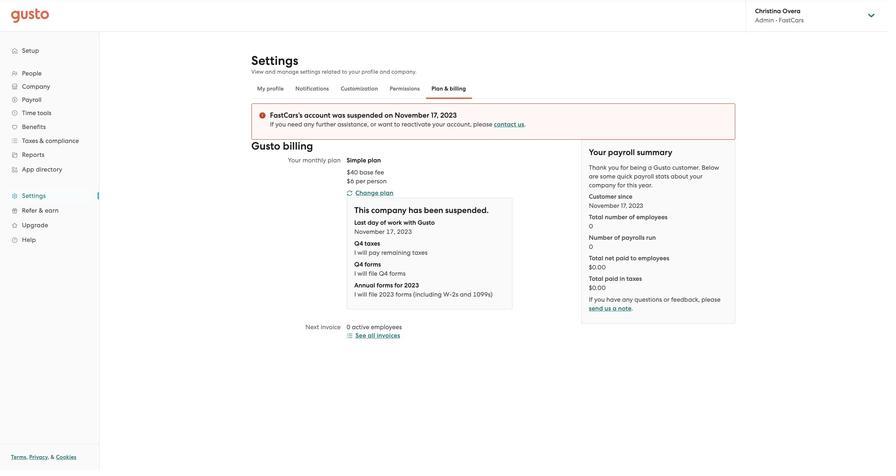 Task type: vqa. For each thing, say whether or not it's contained in the screenshot.
us within the If you have any questions or feedback, please send us a note .
yes



Task type: locate. For each thing, give the bounding box(es) containing it.
, left cookies button at left bottom
[[48, 454, 49, 461]]

$0.00 down net at the bottom
[[589, 264, 606, 271]]

list containing $40 base fee
[[347, 168, 513, 186]]

people
[[22, 70, 42, 77]]

1 horizontal spatial 17,
[[431, 111, 439, 120]]

2 horizontal spatial of
[[629, 213, 635, 221]]

0 vertical spatial taxes
[[365, 240, 380, 248]]

list containing people
[[0, 67, 99, 247]]

1 vertical spatial for
[[618, 182, 626, 189]]

1 vertical spatial 0
[[589, 243, 593, 251]]

forms
[[365, 261, 381, 269], [390, 270, 406, 277], [377, 282, 393, 289], [396, 291, 412, 298]]

•
[[776, 17, 778, 24]]

list containing customer since
[[589, 193, 728, 292]]

setup
[[22, 47, 39, 54]]

tools
[[38, 109, 51, 117]]

2023 inside alert
[[441, 111, 457, 120]]

will up annual
[[358, 270, 367, 277]]

quick
[[617, 173, 633, 180]]

paid inside total paid in taxes $0.00
[[605, 275, 619, 283]]

17, inside the "customer since november 17, 2023"
[[621, 202, 628, 209]]

0 horizontal spatial taxes
[[365, 240, 380, 248]]

2 vertical spatial november
[[355, 228, 385, 235]]

1 i from the top
[[355, 249, 356, 256]]

2 vertical spatial 17,
[[387, 228, 396, 235]]

customization button
[[335, 80, 384, 98]]

2023 down with
[[397, 228, 412, 235]]

1 horizontal spatial billing
[[450, 85, 466, 92]]

0 vertical spatial i
[[355, 249, 356, 256]]

will
[[358, 249, 367, 256], [358, 270, 367, 277], [358, 291, 367, 298]]

see
[[356, 332, 366, 340]]

0 up number
[[589, 223, 593, 230]]

terms link
[[11, 454, 26, 461]]

17, down since
[[621, 202, 628, 209]]

2 will from the top
[[358, 270, 367, 277]]

1 will from the top
[[358, 249, 367, 256]]

4 inside q 4 forms i will file q4 forms
[[360, 261, 363, 269]]

all
[[368, 332, 375, 340]]

note
[[619, 305, 632, 313]]

1 vertical spatial if
[[589, 296, 593, 303]]

you inside if you have any questions or feedback, please send us a note .
[[595, 296, 605, 303]]

total net paid to employees $0.00
[[589, 255, 670, 271]]

17,
[[431, 111, 439, 120], [621, 202, 628, 209], [387, 228, 396, 235]]

any inside if you have any questions or feedback, please send us a note .
[[623, 296, 633, 303]]

0 vertical spatial your
[[349, 69, 360, 75]]

& inside button
[[445, 85, 449, 92]]

you inside if you need any further assistance, or want to reactivate your account, please contact us .
[[276, 121, 286, 128]]

2 vertical spatial for
[[395, 282, 403, 289]]

0 horizontal spatial of
[[380, 219, 386, 227]]

4 up annual
[[360, 261, 363, 269]]

1 vertical spatial will
[[358, 270, 367, 277]]

plan up fee
[[368, 157, 381, 164]]

0 vertical spatial to
[[342, 69, 348, 75]]

1 vertical spatial a
[[613, 305, 617, 313]]

1 q from the top
[[355, 240, 360, 248]]

1 file from the top
[[369, 270, 378, 277]]

total left number
[[589, 213, 604, 221]]

account,
[[447, 121, 472, 128]]

your for your payroll summary
[[589, 147, 607, 157]]

or left want
[[371, 121, 377, 128]]

and right 2s
[[460, 291, 472, 298]]

will inside q 4 taxes i will pay remaining taxes
[[358, 249, 367, 256]]

of inside number of payrolls run 0
[[615, 234, 620, 242]]

payroll up year.
[[634, 173, 654, 180]]

customer
[[589, 193, 617, 201]]

1 horizontal spatial company
[[589, 182, 616, 189]]

2 q from the top
[[355, 261, 360, 269]]

1 horizontal spatial your
[[589, 147, 607, 157]]

paid left in
[[605, 275, 619, 283]]

1 vertical spatial billing
[[283, 140, 313, 153]]

number of payrolls run 0
[[589, 234, 656, 251]]

plan for change
[[380, 189, 394, 197]]

file
[[369, 270, 378, 277], [369, 291, 378, 298]]

been
[[424, 205, 444, 215]]

0 vertical spatial please
[[474, 121, 493, 128]]

0 vertical spatial file
[[369, 270, 378, 277]]

settings inside list
[[22, 192, 46, 200]]

a inside thank you for being a gusto customer. below are some quick payroll stats about your company for this year.
[[648, 164, 652, 171]]

& right taxes
[[40, 137, 44, 145]]

17, down the work
[[387, 228, 396, 235]]

2 vertical spatial employees
[[371, 324, 402, 331]]

2 horizontal spatial list
[[589, 193, 728, 292]]

earn
[[45, 207, 59, 214]]

fee
[[375, 169, 384, 176]]

has
[[409, 205, 422, 215]]

this
[[355, 205, 369, 215]]

customer.
[[673, 164, 701, 171]]

2 vertical spatial will
[[358, 291, 367, 298]]

total inside "total number of employees 0"
[[589, 213, 604, 221]]

work
[[388, 219, 402, 227]]

1 horizontal spatial .
[[632, 305, 634, 312]]

a down "have"
[[613, 305, 617, 313]]

1 vertical spatial total
[[589, 255, 604, 262]]

settings up manage at the top of the page
[[251, 53, 298, 68]]

0 for number
[[589, 243, 593, 251]]

profile right my
[[267, 85, 284, 92]]

i
[[355, 249, 356, 256], [355, 270, 356, 277], [355, 291, 356, 298]]

i inside q 4 forms i will file q4 forms
[[355, 270, 356, 277]]

0 horizontal spatial if
[[270, 121, 274, 128]]

list
[[0, 67, 99, 247], [347, 168, 513, 186], [589, 193, 728, 292]]

terms , privacy , & cookies
[[11, 454, 76, 461]]

0 vertical spatial us
[[518, 121, 525, 128]]

2 horizontal spatial november
[[589, 202, 620, 209]]

1 vertical spatial employees
[[639, 255, 670, 262]]

2 vertical spatial your
[[690, 173, 703, 180]]

2 horizontal spatial taxes
[[627, 275, 642, 283]]

i inside q 4 taxes i will pay remaining taxes
[[355, 249, 356, 256]]

2 file from the top
[[369, 291, 378, 298]]

benefits link
[[7, 120, 92, 134]]

taxes
[[22, 137, 38, 145]]

you up send
[[595, 296, 605, 303]]

forms right q4
[[390, 270, 406, 277]]

if inside if you need any further assistance, or want to reactivate your account, please contact us .
[[270, 121, 274, 128]]

total left in
[[589, 275, 604, 283]]

billing inside plan & billing button
[[450, 85, 466, 92]]

taxes right in
[[627, 275, 642, 283]]

compliance
[[46, 137, 79, 145]]

1 horizontal spatial settings
[[251, 53, 298, 68]]

1 horizontal spatial of
[[615, 234, 620, 242]]

your up "customization" button
[[349, 69, 360, 75]]

1 vertical spatial $0.00
[[589, 284, 606, 292]]

& for billing
[[445, 85, 449, 92]]

2 vertical spatial gusto
[[418, 219, 435, 227]]

november
[[395, 111, 430, 120], [589, 202, 620, 209], [355, 228, 385, 235]]

payroll up being
[[608, 147, 635, 157]]

and left company.
[[380, 69, 390, 75]]

1 vertical spatial your
[[433, 121, 445, 128]]

2023 down q4
[[379, 291, 394, 298]]

& for compliance
[[40, 137, 44, 145]]

0 vertical spatial for
[[621, 164, 629, 171]]

1 vertical spatial november
[[589, 202, 620, 209]]

2 horizontal spatial to
[[631, 255, 637, 262]]

to right related at left
[[342, 69, 348, 75]]

employees up run
[[637, 213, 668, 221]]

2023 down since
[[629, 202, 644, 209]]

1 vertical spatial q
[[355, 261, 360, 269]]

base
[[360, 169, 374, 176]]

for
[[621, 164, 629, 171], [618, 182, 626, 189], [395, 282, 403, 289]]

w-
[[444, 291, 452, 298]]

2 horizontal spatial you
[[609, 164, 619, 171]]

company inside this company has been suspended. last day of work with gusto november 17, 2023
[[371, 205, 407, 215]]

taxes up pay
[[365, 240, 380, 248]]

app
[[22, 166, 34, 173]]

of inside "total number of employees 0"
[[629, 213, 635, 221]]

2 i from the top
[[355, 270, 356, 277]]

2 horizontal spatial 17,
[[621, 202, 628, 209]]

0 horizontal spatial a
[[613, 305, 617, 313]]

any inside if you need any further assistance, or want to reactivate your account, please contact us .
[[304, 121, 315, 128]]

2 4 from the top
[[360, 261, 363, 269]]

2023 inside the "customer since november 17, 2023"
[[629, 202, 644, 209]]

$0.00 inside total paid in taxes $0.00
[[589, 284, 606, 292]]

if up send
[[589, 296, 593, 303]]

0 horizontal spatial settings
[[22, 192, 46, 200]]

about
[[671, 173, 689, 180]]

, left privacy link
[[26, 454, 28, 461]]

1 vertical spatial or
[[664, 296, 670, 303]]

& right plan
[[445, 85, 449, 92]]

plan
[[328, 157, 341, 164], [368, 157, 381, 164], [380, 189, 394, 197]]

customization
[[341, 85, 378, 92]]

4 inside q 4 taxes i will pay remaining taxes
[[360, 240, 363, 248]]

1 vertical spatial us
[[605, 305, 611, 313]]

1 horizontal spatial profile
[[362, 69, 379, 75]]

for inside annual forms for 2023 i will file 2023 forms (including w-2s and 1099s)
[[395, 282, 403, 289]]

gusto
[[251, 140, 281, 153], [654, 164, 671, 171], [418, 219, 435, 227]]

christina overa admin • fastcars
[[756, 7, 804, 24]]

0 vertical spatial .
[[525, 121, 526, 128]]

us inside if you have any questions or feedback, please send us a note .
[[605, 305, 611, 313]]

you for to
[[276, 121, 286, 128]]

settings inside settings view and manage settings related to your profile and company.
[[251, 53, 298, 68]]

0 vertical spatial gusto
[[251, 140, 281, 153]]

your monthly plan
[[288, 157, 341, 164]]

will down annual
[[358, 291, 367, 298]]

1 vertical spatial 4
[[360, 261, 363, 269]]

being
[[630, 164, 647, 171]]

total inside total paid in taxes $0.00
[[589, 275, 604, 283]]

you for are
[[609, 164, 619, 171]]

november down customer at right top
[[589, 202, 620, 209]]

total for total number of employees
[[589, 213, 604, 221]]

and inside annual forms for 2023 i will file 2023 forms (including w-2s and 1099s)
[[460, 291, 472, 298]]

for down quick
[[618, 182, 626, 189]]

if you need any further assistance, or want to reactivate your account, please contact us .
[[270, 121, 526, 128]]

for up quick
[[621, 164, 629, 171]]

2 total from the top
[[589, 255, 604, 262]]

app directory link
[[7, 163, 92, 176]]

1 vertical spatial 17,
[[621, 202, 628, 209]]

0 left "active"
[[347, 324, 351, 331]]

4 down last
[[360, 240, 363, 248]]

q inside q 4 taxes i will pay remaining taxes
[[355, 240, 360, 248]]

1 vertical spatial profile
[[267, 85, 284, 92]]

company
[[589, 182, 616, 189], [371, 205, 407, 215]]

reports link
[[7, 148, 92, 161]]

you inside thank you for being a gusto customer. below are some quick payroll stats about your company for this year.
[[609, 164, 619, 171]]

0 horizontal spatial your
[[349, 69, 360, 75]]

a
[[648, 164, 652, 171], [613, 305, 617, 313]]

2023 inside this company has been suspended. last day of work with gusto november 17, 2023
[[397, 228, 412, 235]]

to right want
[[394, 121, 400, 128]]

please right feedback,
[[702, 296, 721, 303]]

0 horizontal spatial to
[[342, 69, 348, 75]]

2 , from the left
[[48, 454, 49, 461]]

2 vertical spatial taxes
[[627, 275, 642, 283]]

file left q4
[[369, 270, 378, 277]]

& left earn
[[39, 207, 43, 214]]

1 horizontal spatial a
[[648, 164, 652, 171]]

my profile button
[[251, 80, 290, 98]]

0 horizontal spatial profile
[[267, 85, 284, 92]]

total left net at the bottom
[[589, 255, 604, 262]]

(including
[[413, 291, 442, 298]]

0 vertical spatial $0.00
[[589, 264, 606, 271]]

1 horizontal spatial please
[[702, 296, 721, 303]]

2 horizontal spatial your
[[690, 173, 703, 180]]

0 vertical spatial any
[[304, 121, 315, 128]]

billing
[[450, 85, 466, 92], [283, 140, 313, 153]]

thank you for being a gusto customer. below are some quick payroll stats about your company for this year.
[[589, 164, 720, 189]]

us right contact on the right
[[518, 121, 525, 128]]

file inside annual forms for 2023 i will file 2023 forms (including w-2s and 1099s)
[[369, 291, 378, 298]]

monthly
[[303, 157, 326, 164]]

17, down plan
[[431, 111, 439, 120]]

0 inside number of payrolls run 0
[[589, 243, 593, 251]]

company down some
[[589, 182, 616, 189]]

of right day
[[380, 219, 386, 227]]

employees up invoices
[[371, 324, 402, 331]]

2 vertical spatial to
[[631, 255, 637, 262]]

i for forms
[[355, 270, 356, 277]]

if for to
[[270, 121, 274, 128]]

0 down number
[[589, 243, 593, 251]]

of left the payrolls
[[615, 234, 620, 242]]

1 horizontal spatial any
[[623, 296, 633, 303]]

0 vertical spatial 0
[[589, 223, 593, 230]]

employees down run
[[639, 255, 670, 262]]

0 horizontal spatial or
[[371, 121, 377, 128]]

plan right monthly
[[328, 157, 341, 164]]

any for to
[[304, 121, 315, 128]]

&
[[445, 85, 449, 92], [40, 137, 44, 145], [39, 207, 43, 214], [51, 454, 55, 461]]

1 horizontal spatial ,
[[48, 454, 49, 461]]

1 horizontal spatial us
[[605, 305, 611, 313]]

a right being
[[648, 164, 652, 171]]

1 4 from the top
[[360, 240, 363, 248]]

total number of employees 0
[[589, 213, 668, 230]]

1 horizontal spatial if
[[589, 296, 593, 303]]

2023 up (including
[[404, 282, 419, 289]]

$0.00 up send
[[589, 284, 606, 292]]

1 horizontal spatial list
[[347, 168, 513, 186]]

billing right plan
[[450, 85, 466, 92]]

company inside thank you for being a gusto customer. below are some quick payroll stats about your company for this year.
[[589, 182, 616, 189]]

0 vertical spatial if
[[270, 121, 274, 128]]

1 horizontal spatial and
[[380, 69, 390, 75]]

$6
[[347, 178, 354, 185]]

to inside if you need any further assistance, or want to reactivate your account, please contact us .
[[394, 121, 400, 128]]

if down fastcars's
[[270, 121, 274, 128]]

settings tabs tab list
[[251, 78, 736, 99]]

your up the thank
[[589, 147, 607, 157]]

paid inside total net paid to employees $0.00
[[616, 255, 630, 262]]

0 vertical spatial a
[[648, 164, 652, 171]]

3 total from the top
[[589, 275, 604, 283]]

any up note
[[623, 296, 633, 303]]

company up the work
[[371, 205, 407, 215]]

total inside total net paid to employees $0.00
[[589, 255, 604, 262]]

november up reactivate
[[395, 111, 430, 120]]

your
[[349, 69, 360, 75], [433, 121, 445, 128], [690, 173, 703, 180]]

0 for total
[[589, 223, 593, 230]]

1 vertical spatial settings
[[22, 192, 46, 200]]

4 for forms
[[360, 261, 363, 269]]

0 vertical spatial will
[[358, 249, 367, 256]]

1 horizontal spatial or
[[664, 296, 670, 303]]

0 horizontal spatial company
[[371, 205, 407, 215]]

of inside this company has been suspended. last day of work with gusto november 17, 2023
[[380, 219, 386, 227]]

0 horizontal spatial billing
[[283, 140, 313, 153]]

billing up monthly
[[283, 140, 313, 153]]

1 vertical spatial payroll
[[634, 173, 654, 180]]

taxes & compliance
[[22, 137, 79, 145]]

are
[[589, 173, 599, 180]]

i up annual
[[355, 270, 356, 277]]

i down annual
[[355, 291, 356, 298]]

2 horizontal spatial gusto
[[654, 164, 671, 171]]

will inside q 4 forms i will file q4 forms
[[358, 270, 367, 277]]

for for 2023
[[395, 282, 403, 289]]

us inside alert
[[518, 121, 525, 128]]

forms left (including
[[396, 291, 412, 298]]

and right view
[[265, 69, 276, 75]]

i inside annual forms for 2023 i will file 2023 forms (including w-2s and 1099s)
[[355, 291, 356, 298]]

for down q 4 forms i will file q4 forms
[[395, 282, 403, 289]]

i left pay
[[355, 249, 356, 256]]

settings for settings view and manage settings related to your profile and company.
[[251, 53, 298, 68]]

0 horizontal spatial ,
[[26, 454, 28, 461]]

2 vertical spatial you
[[595, 296, 605, 303]]

settings up refer
[[22, 192, 46, 200]]

plan down person
[[380, 189, 394, 197]]

please left contact on the right
[[474, 121, 493, 128]]

17, inside this company has been suspended. last day of work with gusto november 17, 2023
[[387, 228, 396, 235]]

2 horizontal spatial and
[[460, 291, 472, 298]]

active
[[352, 324, 370, 331]]

my
[[257, 85, 266, 92]]

& inside dropdown button
[[40, 137, 44, 145]]

q down last
[[355, 240, 360, 248]]

total for total net paid to employees
[[589, 255, 604, 262]]

1 $0.00 from the top
[[589, 264, 606, 271]]

and
[[265, 69, 276, 75], [380, 69, 390, 75], [460, 291, 472, 298]]

to down number of payrolls run 0
[[631, 255, 637, 262]]

november inside alert
[[395, 111, 430, 120]]

admin
[[756, 17, 775, 24]]

notifications button
[[290, 80, 335, 98]]

any down account
[[304, 121, 315, 128]]

any for send
[[623, 296, 633, 303]]

fastcars
[[779, 17, 804, 24]]

of right number
[[629, 213, 635, 221]]

q up annual
[[355, 261, 360, 269]]

your down gusto billing
[[288, 157, 301, 164]]

cookies
[[56, 454, 76, 461]]

or right questions
[[664, 296, 670, 303]]

remaining
[[382, 249, 411, 256]]

0 horizontal spatial any
[[304, 121, 315, 128]]

1 vertical spatial gusto
[[654, 164, 671, 171]]

1 vertical spatial any
[[623, 296, 633, 303]]

taxes right remaining on the left of the page
[[413, 249, 428, 256]]

0 vertical spatial 4
[[360, 240, 363, 248]]

2 $0.00 from the top
[[589, 284, 606, 292]]

reports
[[22, 151, 45, 158]]

0 vertical spatial november
[[395, 111, 430, 120]]

2023 up account,
[[441, 111, 457, 120]]

3 i from the top
[[355, 291, 356, 298]]

q 4 forms i will file q4 forms
[[355, 261, 406, 277]]

0 inside "total number of employees 0"
[[589, 223, 593, 230]]

q 4 taxes i will pay remaining taxes
[[355, 240, 428, 256]]

2 vertical spatial total
[[589, 275, 604, 283]]

1 total from the top
[[589, 213, 604, 221]]

profile up "customization" button
[[362, 69, 379, 75]]

paid right net at the bottom
[[616, 255, 630, 262]]

0 vertical spatial billing
[[450, 85, 466, 92]]

your
[[589, 147, 607, 157], [288, 157, 301, 164]]

0 horizontal spatial november
[[355, 228, 385, 235]]

your left account,
[[433, 121, 445, 128]]

file down annual
[[369, 291, 378, 298]]

0 vertical spatial paid
[[616, 255, 630, 262]]

will left pay
[[358, 249, 367, 256]]

1 horizontal spatial you
[[595, 296, 605, 303]]

& left cookies
[[51, 454, 55, 461]]

settings
[[300, 69, 321, 75]]

you up some
[[609, 164, 619, 171]]

q inside q 4 forms i will file q4 forms
[[355, 261, 360, 269]]

4 for taxes
[[360, 240, 363, 248]]

november down day
[[355, 228, 385, 235]]

your down customer.
[[690, 173, 703, 180]]

. inside if you need any further assistance, or want to reactivate your account, please contact us .
[[525, 121, 526, 128]]

you down fastcars's
[[276, 121, 286, 128]]

us down "have"
[[605, 305, 611, 313]]

1 , from the left
[[26, 454, 28, 461]]

0 vertical spatial company
[[589, 182, 616, 189]]

if inside if you have any questions or feedback, please send us a note .
[[589, 296, 593, 303]]

1 vertical spatial .
[[632, 305, 634, 312]]

you
[[276, 121, 286, 128], [609, 164, 619, 171], [595, 296, 605, 303]]

3 will from the top
[[358, 291, 367, 298]]

2s
[[452, 291, 459, 298]]

fastcars's account was suspended on november 17, 2023
[[270, 111, 457, 120]]

overa
[[783, 7, 801, 15]]



Task type: describe. For each thing, give the bounding box(es) containing it.
time tools button
[[7, 106, 92, 120]]

annual forms for 2023 i will file 2023 forms (including w-2s and 1099s)
[[355, 282, 493, 298]]

november inside this company has been suspended. last day of work with gusto november 17, 2023
[[355, 228, 385, 235]]

fastcars's account was suspended on november 17, 2023 alert
[[251, 103, 736, 140]]

gusto inside thank you for being a gusto customer. below are some quick payroll stats about your company for this year.
[[654, 164, 671, 171]]

$40 base fee $6 per person
[[347, 169, 387, 185]]

taxes & compliance button
[[7, 134, 92, 147]]

setup link
[[7, 44, 92, 57]]

0 horizontal spatial gusto
[[251, 140, 281, 153]]

help link
[[7, 233, 92, 246]]

list for your monthly plan
[[347, 168, 513, 186]]

in
[[620, 275, 625, 283]]

if for send
[[589, 296, 593, 303]]

feedback,
[[672, 296, 700, 303]]

since
[[618, 193, 633, 201]]

suspended.
[[445, 205, 489, 215]]

permissions
[[390, 85, 420, 92]]

see all invoices link
[[347, 332, 513, 340]]

contact
[[494, 121, 517, 128]]

plan & billing button
[[426, 80, 472, 98]]

simple plan
[[347, 157, 381, 164]]

notifications
[[296, 85, 329, 92]]

or inside if you need any further assistance, or want to reactivate your account, please contact us .
[[371, 121, 377, 128]]

to inside settings view and manage settings related to your profile and company.
[[342, 69, 348, 75]]

upgrade
[[22, 222, 48, 229]]

annual
[[355, 282, 375, 289]]

account
[[304, 111, 331, 120]]

per
[[356, 178, 366, 185]]

settings for settings
[[22, 192, 46, 200]]

send us a note link
[[589, 305, 632, 313]]

thank
[[589, 164, 607, 171]]

benefits
[[22, 123, 46, 131]]

help
[[22, 236, 36, 244]]

terms
[[11, 454, 26, 461]]

forms down pay
[[365, 261, 381, 269]]

employees inside total net paid to employees $0.00
[[639, 255, 670, 262]]

your inside if you need any further assistance, or want to reactivate your account, please contact us .
[[433, 121, 445, 128]]

upgrade link
[[7, 219, 92, 232]]

summary
[[637, 147, 673, 157]]

will for taxes
[[358, 249, 367, 256]]

payroll
[[22, 96, 42, 103]]

employees inside "total number of employees 0"
[[637, 213, 668, 221]]

november inside the "customer since november 17, 2023"
[[589, 202, 620, 209]]

day
[[368, 219, 379, 227]]

this company has been suspended. last day of work with gusto november 17, 2023
[[355, 205, 489, 235]]

payroll button
[[7, 93, 92, 106]]

list for your payroll summary
[[589, 193, 728, 292]]

will for forms
[[358, 270, 367, 277]]

17, inside alert
[[431, 111, 439, 120]]

1 horizontal spatial taxes
[[413, 249, 428, 256]]

i for taxes
[[355, 249, 356, 256]]

with
[[404, 219, 416, 227]]

refer & earn link
[[7, 204, 92, 217]]

plan
[[432, 85, 443, 92]]

total for total paid in taxes
[[589, 275, 604, 283]]

1099s)
[[473, 291, 493, 298]]

will inside annual forms for 2023 i will file 2023 forms (including w-2s and 1099s)
[[358, 291, 367, 298]]

your for your monthly plan
[[288, 157, 301, 164]]

you for send
[[595, 296, 605, 303]]

plan for simple
[[368, 157, 381, 164]]

your inside settings view and manage settings related to your profile and company.
[[349, 69, 360, 75]]

further
[[316, 121, 336, 128]]

forms down q4
[[377, 282, 393, 289]]

please inside if you have any questions or feedback, please send us a note .
[[702, 296, 721, 303]]

contact us link
[[494, 121, 525, 128]]

company.
[[392, 69, 417, 75]]

suspended
[[347, 111, 383, 120]]

time tools
[[22, 109, 51, 117]]

my profile
[[257, 85, 284, 92]]

christina
[[756, 7, 781, 15]]

was
[[332, 111, 346, 120]]

2 vertical spatial 0
[[347, 324, 351, 331]]

assistance,
[[338, 121, 369, 128]]

want
[[378, 121, 393, 128]]

q for taxes
[[355, 240, 360, 248]]

app directory
[[22, 166, 62, 173]]

to inside total net paid to employees $0.00
[[631, 255, 637, 262]]

please inside if you need any further assistance, or want to reactivate your account, please contact us .
[[474, 121, 493, 128]]

or inside if you have any questions or feedback, please send us a note .
[[664, 296, 670, 303]]

refer
[[22, 207, 37, 214]]

company button
[[7, 80, 92, 93]]

company
[[22, 83, 50, 90]]

. inside if you have any questions or feedback, please send us a note .
[[632, 305, 634, 312]]

invoice
[[321, 324, 341, 331]]

a inside if you have any questions or feedback, please send us a note .
[[613, 305, 617, 313]]

this
[[627, 182, 637, 189]]

profile inside button
[[267, 85, 284, 92]]

run
[[647, 234, 656, 242]]

$0.00 inside total net paid to employees $0.00
[[589, 264, 606, 271]]

privacy link
[[29, 454, 48, 461]]

fastcars's
[[270, 111, 303, 120]]

customer since november 17, 2023
[[589, 193, 644, 209]]

q4
[[379, 270, 388, 277]]

for for being
[[621, 164, 629, 171]]

0 vertical spatial payroll
[[608, 147, 635, 157]]

net
[[605, 255, 615, 262]]

q for forms
[[355, 261, 360, 269]]

gusto inside this company has been suspended. last day of work with gusto november 17, 2023
[[418, 219, 435, 227]]

below
[[702, 164, 720, 171]]

change plan link
[[347, 189, 394, 197]]

payrolls
[[622, 234, 645, 242]]

$40
[[347, 169, 358, 176]]

gusto billing
[[251, 140, 313, 153]]

on
[[385, 111, 393, 120]]

gusto navigation element
[[0, 32, 99, 259]]

if you have any questions or feedback, please send us a note .
[[589, 296, 721, 313]]

& for earn
[[39, 207, 43, 214]]

payroll inside thank you for being a gusto customer. below are some quick payroll stats about your company for this year.
[[634, 173, 654, 180]]

0 horizontal spatial and
[[265, 69, 276, 75]]

last
[[355, 219, 366, 227]]

number
[[605, 213, 628, 221]]

your inside thank you for being a gusto customer. below are some quick payroll stats about your company for this year.
[[690, 173, 703, 180]]

file inside q 4 forms i will file q4 forms
[[369, 270, 378, 277]]

settings view and manage settings related to your profile and company.
[[251, 53, 417, 75]]

taxes inside total paid in taxes $0.00
[[627, 275, 642, 283]]

related
[[322, 69, 341, 75]]

profile inside settings view and manage settings related to your profile and company.
[[362, 69, 379, 75]]

person
[[367, 178, 387, 185]]

home image
[[11, 8, 49, 23]]

directory
[[36, 166, 62, 173]]

invoices
[[377, 332, 400, 340]]

stats
[[656, 173, 670, 180]]

simple
[[347, 157, 366, 164]]



